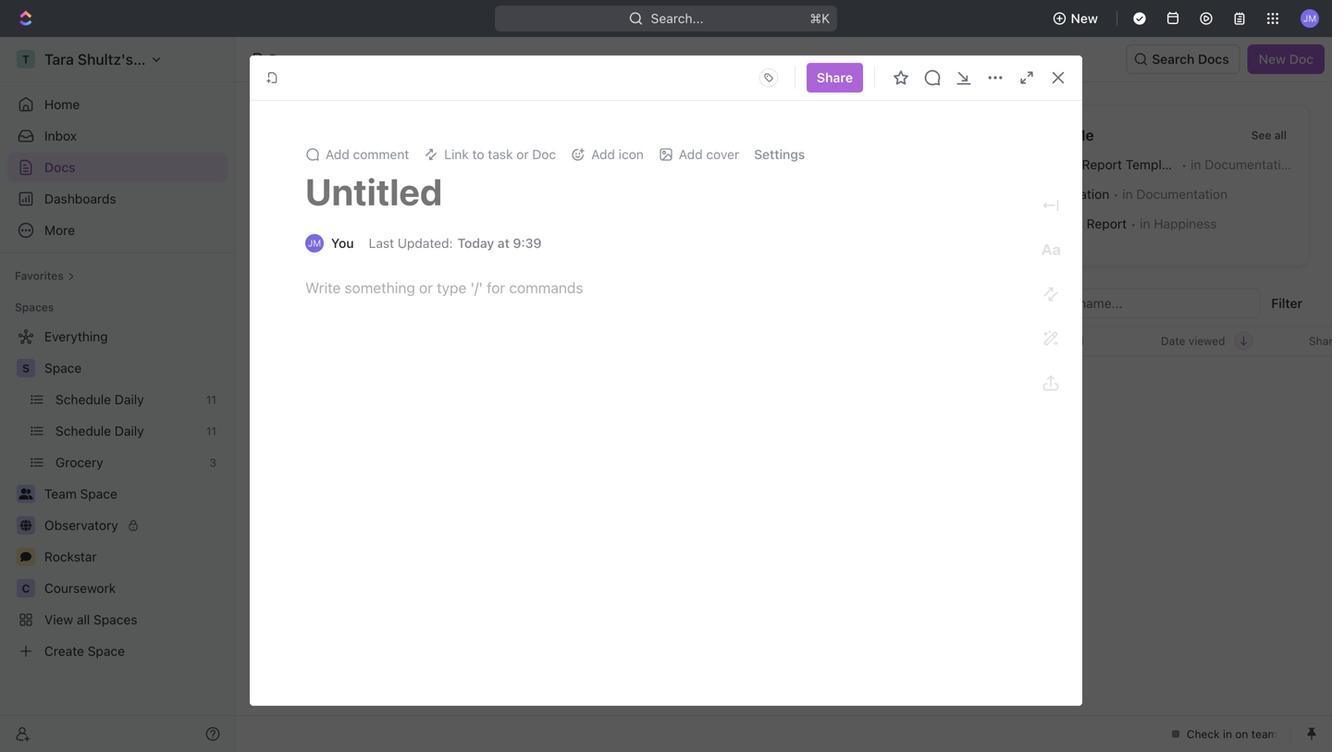 Task type: locate. For each thing, give the bounding box(es) containing it.
search...
[[651, 11, 704, 26]]

share
[[817, 70, 853, 85]]

favorites button
[[7, 265, 82, 287]]

inbox
[[44, 128, 77, 143]]

add left cover
[[679, 147, 703, 162]]

1 date from the left
[[1013, 334, 1038, 347]]

new for new doc
[[1259, 51, 1286, 67]]

1 horizontal spatial jm
[[1303, 13, 1317, 23]]

happiness link
[[629, 150, 946, 179]]

search docs
[[1152, 51, 1229, 67]]

table containing date updated
[[258, 326, 1332, 587]]

documentation • in documentation
[[1018, 186, 1228, 202]]

0 horizontal spatial doc
[[532, 147, 556, 162]]

jm up the new doc
[[1303, 13, 1317, 23]]

see all
[[1251, 129, 1287, 142]]

sidebar navigation
[[0, 37, 236, 752]]

in up documentation • in documentation
[[1191, 157, 1201, 172]]

in down documentation • in documentation
[[1140, 216, 1150, 231]]

spaces
[[15, 301, 54, 314]]

task
[[488, 147, 513, 162]]

report down the me
[[1082, 157, 1122, 172]]

by
[[1052, 126, 1069, 144]]

home
[[44, 97, 80, 112]]

1 vertical spatial jm
[[308, 238, 321, 248]]

jm inside dropdown button
[[1303, 13, 1317, 23]]

campaign report template link
[[274, 209, 591, 239]]

to
[[472, 147, 484, 162]]

campaign down created by me
[[1018, 157, 1079, 172]]

0 horizontal spatial jm
[[308, 238, 321, 248]]

in
[[467, 157, 477, 172], [1191, 157, 1201, 172], [383, 186, 394, 202], [1123, 186, 1133, 202], [1140, 216, 1150, 231]]

doc
[[1289, 51, 1314, 67], [532, 147, 556, 162]]

comment
[[353, 147, 409, 162]]

2 horizontal spatial add
[[679, 147, 703, 162]]

• down documentation • in documentation
[[1131, 217, 1136, 231]]

•
[[457, 158, 463, 172], [1182, 158, 1187, 172], [374, 187, 379, 201], [1113, 187, 1119, 201], [1131, 217, 1136, 231]]

add for add icon
[[591, 147, 615, 162]]

2 add from the left
[[591, 147, 615, 162]]

add
[[326, 147, 349, 162], [591, 147, 615, 162], [679, 147, 703, 162]]

1 horizontal spatial date
[[1161, 334, 1186, 347]]

created
[[992, 126, 1048, 144]]

template for activity report template
[[399, 157, 454, 172]]

new doc
[[1259, 51, 1314, 67]]

add cover
[[679, 147, 739, 162]]

title text field
[[305, 169, 952, 214]]

in up campaign report template
[[383, 186, 394, 202]]

2 horizontal spatial docs
[[1198, 51, 1229, 67]]

campaign report template • in documentation
[[1018, 157, 1296, 172]]

0 horizontal spatial docs
[[44, 160, 76, 175]]

1 vertical spatial campaign
[[307, 216, 367, 231]]

campaign for campaign report template • in documentation
[[1018, 157, 1079, 172]]

s
[[22, 362, 30, 375]]

jm left the you
[[308, 238, 321, 248]]

updated
[[1041, 334, 1084, 347]]

• inside daily sales report • in happiness
[[1131, 217, 1136, 231]]

add left "icon"
[[591, 147, 615, 162]]

new inside button
[[1259, 51, 1286, 67]]

• up campaign report template
[[374, 187, 379, 201]]

• inside happiness • in happiness
[[374, 187, 379, 201]]

1 horizontal spatial campaign
[[1018, 157, 1079, 172]]

0 horizontal spatial add
[[326, 147, 349, 162]]

in left the task
[[467, 157, 477, 172]]

1 vertical spatial doc
[[532, 147, 556, 162]]

row containing date updated
[[258, 326, 1332, 356]]

activity report template • in happiness
[[307, 157, 544, 172]]

9:39
[[513, 235, 542, 251]]

3 add from the left
[[679, 147, 703, 162]]

template up documentation • in documentation
[[1126, 157, 1181, 172]]

0 vertical spatial new
[[1071, 11, 1098, 26]]

link to task or doc
[[444, 147, 556, 162]]

add left comment
[[326, 147, 349, 162]]

documentation down campaign report template • in documentation
[[1137, 186, 1228, 202]]

report up happiness • in happiness
[[355, 157, 395, 172]]

daily
[[1018, 216, 1048, 231]]

3 column header from the left
[[602, 326, 787, 356]]

last updated: today at 9:39
[[369, 235, 542, 251]]

campaign
[[1018, 157, 1079, 172], [307, 216, 367, 231]]

1 add from the left
[[326, 147, 349, 162]]

in for campaign report template
[[1191, 157, 1201, 172]]

new
[[1071, 11, 1098, 26], [1259, 51, 1286, 67]]

report inside "link"
[[371, 216, 411, 231]]

• left to
[[457, 158, 463, 172]]

report up last
[[371, 216, 411, 231]]

jm
[[1303, 13, 1317, 23], [308, 238, 321, 248]]

icon
[[619, 147, 644, 162]]

doc inside button
[[1289, 51, 1314, 67]]

⌘k
[[810, 11, 830, 26]]

add for add cover
[[679, 147, 703, 162]]

docs
[[269, 51, 300, 67], [1198, 51, 1229, 67], [44, 160, 76, 175]]

happiness
[[481, 157, 544, 172], [663, 157, 726, 172], [307, 186, 370, 202], [397, 186, 460, 202], [1154, 216, 1217, 231]]

campaign inside "link"
[[307, 216, 367, 231]]

date left viewed
[[1161, 334, 1186, 347]]

template up the last updated: today at 9:39
[[415, 216, 469, 231]]

shar
[[1309, 334, 1332, 347]]

doc down jm dropdown button
[[1289, 51, 1314, 67]]

• up daily sales report • in happiness
[[1113, 187, 1119, 201]]

1 vertical spatial row
[[258, 416, 1332, 587]]

0 vertical spatial doc
[[1289, 51, 1314, 67]]

template inside "link"
[[415, 216, 469, 231]]

1 row from the top
[[258, 326, 1332, 356]]

jm button
[[1295, 4, 1325, 33]]

add for add comment
[[326, 147, 349, 162]]

row
[[258, 326, 1332, 356], [258, 416, 1332, 587]]

report for campaign report template • in documentation
[[1082, 157, 1122, 172]]

settings
[[754, 147, 805, 162]]

campaign for campaign report template
[[307, 216, 367, 231]]

date left updated
[[1013, 334, 1038, 347]]

favorites
[[15, 269, 64, 282]]

new for new
[[1071, 11, 1098, 26]]

date for date updated
[[1013, 334, 1038, 347]]

1 horizontal spatial add
[[591, 147, 615, 162]]

report for activity report template • in happiness
[[355, 157, 395, 172]]

• inside campaign report template • in documentation
[[1182, 158, 1187, 172]]

column header
[[258, 326, 278, 356], [278, 326, 602, 356], [602, 326, 787, 356], [787, 326, 1002, 356]]

table
[[258, 326, 1332, 587]]

• inside activity report template • in happiness
[[457, 158, 463, 172]]

• up documentation • in documentation
[[1182, 158, 1187, 172]]

report
[[355, 157, 395, 172], [1082, 157, 1122, 172], [371, 216, 411, 231], [1087, 216, 1127, 231]]

1 horizontal spatial doc
[[1289, 51, 1314, 67]]

today
[[458, 235, 494, 251]]

0 horizontal spatial date
[[1013, 334, 1038, 347]]

report for campaign report template
[[371, 216, 411, 231]]

0 vertical spatial campaign
[[1018, 157, 1079, 172]]

happiness • in happiness
[[307, 186, 460, 202]]

0 vertical spatial jm
[[1303, 13, 1317, 23]]

see all button
[[1244, 124, 1294, 146]]

tab list
[[280, 289, 723, 326]]

daily sales report • in happiness
[[1018, 216, 1217, 231]]

documentation
[[1205, 157, 1296, 172], [1018, 186, 1110, 202], [1137, 186, 1228, 202]]

0 horizontal spatial campaign
[[307, 216, 367, 231]]

1 horizontal spatial new
[[1259, 51, 1286, 67]]

link
[[444, 147, 469, 162]]

2 date from the left
[[1161, 334, 1186, 347]]

docs inside search docs button
[[1198, 51, 1229, 67]]

template
[[399, 157, 454, 172], [1126, 157, 1181, 172], [415, 216, 469, 231]]

campaign up the you
[[307, 216, 367, 231]]

doc right or
[[532, 147, 556, 162]]

template up happiness • in happiness
[[399, 157, 454, 172]]

docs inside docs link
[[44, 160, 76, 175]]

date
[[1013, 334, 1038, 347], [1161, 334, 1186, 347]]

see
[[1251, 129, 1272, 142]]

0 horizontal spatial new
[[1071, 11, 1098, 26]]

new inside button
[[1071, 11, 1098, 26]]

dashboards link
[[7, 184, 228, 214]]

0 vertical spatial row
[[258, 326, 1332, 356]]

1 vertical spatial new
[[1259, 51, 1286, 67]]



Task type: vqa. For each thing, say whether or not it's contained in the screenshot.
the top Campaign
yes



Task type: describe. For each thing, give the bounding box(es) containing it.
• inside documentation • in documentation
[[1113, 187, 1119, 201]]

in for activity report template
[[467, 157, 477, 172]]

doc inside dropdown button
[[532, 147, 556, 162]]

search docs button
[[1126, 44, 1240, 74]]

date updated
[[1013, 334, 1084, 347]]

• for activity report template
[[457, 158, 463, 172]]

at
[[498, 235, 510, 251]]

documentation down see
[[1205, 157, 1296, 172]]

date for date viewed
[[1161, 334, 1186, 347]]

sales
[[1051, 216, 1083, 231]]

report down documentation • in documentation
[[1087, 216, 1127, 231]]

docs link
[[7, 153, 228, 182]]

• for daily sales report
[[1131, 217, 1136, 231]]

Search by name... text field
[[1016, 290, 1249, 317]]

2 row from the top
[[258, 416, 1332, 587]]

search
[[1152, 51, 1195, 67]]

dashboards
[[44, 191, 116, 206]]

me
[[1073, 126, 1094, 144]]

all
[[1275, 129, 1287, 142]]

updated:
[[398, 235, 453, 251]]

add icon
[[591, 147, 644, 162]]

new button
[[1045, 4, 1109, 33]]

4 column header from the left
[[787, 326, 1002, 356]]

cover
[[706, 147, 739, 162]]

activity
[[307, 157, 352, 172]]

1 horizontal spatial docs
[[269, 51, 300, 67]]

in for daily sales report
[[1140, 216, 1150, 231]]

template for campaign report template
[[1126, 157, 1181, 172]]

you
[[331, 235, 354, 251]]

in up daily sales report • in happiness
[[1123, 186, 1133, 202]]

space link
[[44, 353, 224, 383]]

link to task or doc button
[[417, 142, 564, 167]]

viewed
[[1189, 334, 1225, 347]]

campaign report template
[[307, 216, 469, 231]]

dropdown menu image
[[754, 63, 784, 93]]

2 column header from the left
[[278, 326, 602, 356]]

documentation up "sales"
[[1018, 186, 1110, 202]]

home link
[[7, 90, 228, 119]]

date updated button
[[1002, 327, 1095, 355]]

created by me
[[992, 126, 1094, 144]]

space
[[44, 360, 82, 376]]

space, , element
[[17, 359, 35, 377]]

inbox link
[[7, 121, 228, 151]]

date viewed button
[[1150, 327, 1253, 355]]

or
[[516, 147, 529, 162]]

new doc button
[[1248, 44, 1325, 74]]

• for campaign report template
[[1182, 158, 1187, 172]]

add comment
[[326, 147, 409, 162]]

date viewed
[[1161, 334, 1225, 347]]

last
[[369, 235, 394, 251]]

1 column header from the left
[[258, 326, 278, 356]]



